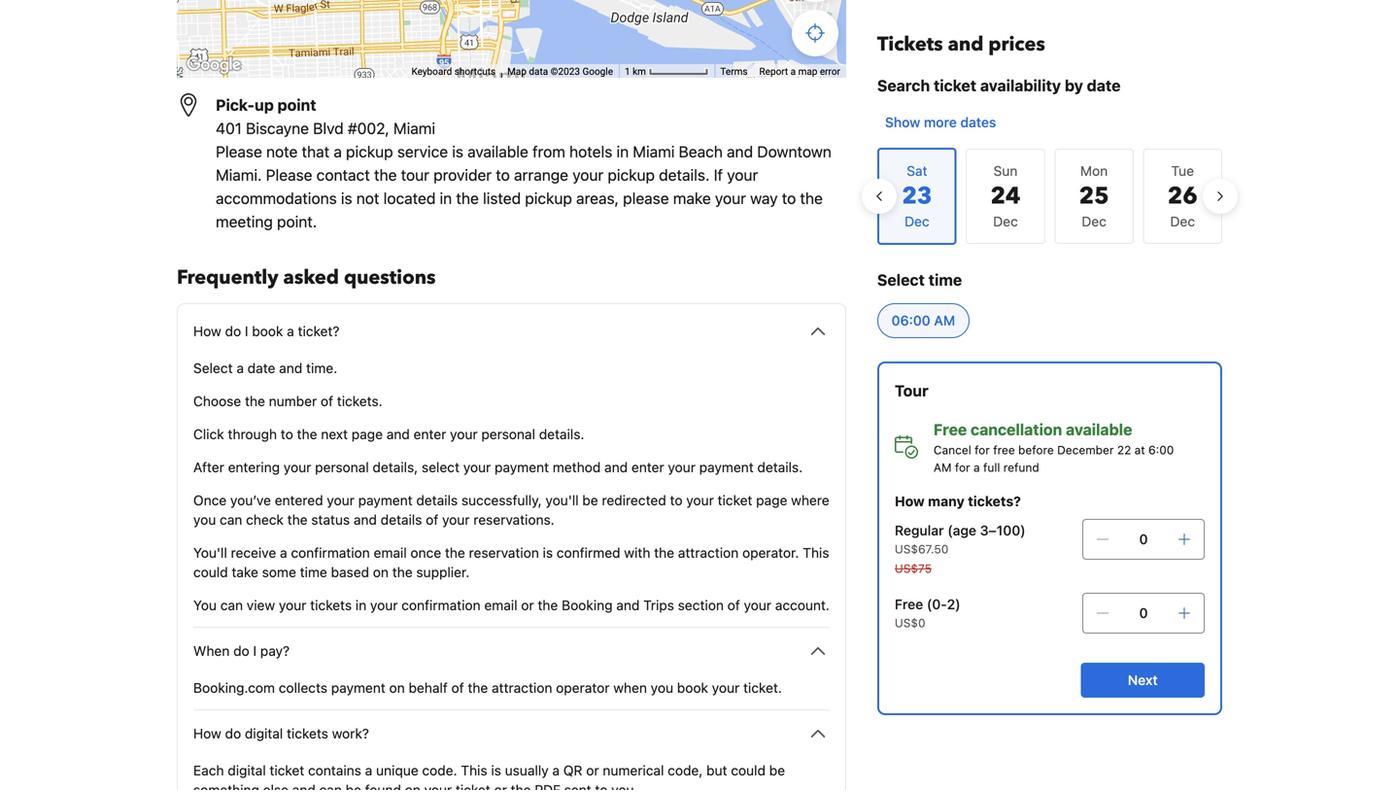 Task type: locate. For each thing, give the bounding box(es) containing it.
the down "provider"
[[456, 189, 479, 207]]

details. up the method
[[539, 426, 585, 442]]

you'll receive a confirmation email once the reservation is confirmed with the attraction operator. this could take some time based on the supplier.
[[193, 545, 829, 580]]

am
[[934, 312, 956, 328], [934, 461, 952, 474]]

you down once
[[193, 512, 216, 528]]

1 vertical spatial i
[[253, 643, 257, 659]]

not
[[356, 189, 379, 207]]

on left behalf at the left bottom of page
[[389, 680, 405, 696]]

date right by
[[1087, 76, 1121, 95]]

personal up after entering your personal details, select your payment method and enter your payment details.
[[481, 426, 535, 442]]

could down you'll at the left of the page
[[193, 564, 228, 580]]

be down contains on the bottom of the page
[[346, 782, 361, 790]]

and right status
[[354, 512, 377, 528]]

2 dec from the left
[[1082, 213, 1107, 229]]

0 vertical spatial please
[[216, 142, 262, 161]]

time inside "you'll receive a confirmation email once the reservation is confirmed with the attraction operator. this could take some time based on the supplier."
[[300, 564, 327, 580]]

point
[[278, 96, 316, 114]]

and left trips on the bottom left
[[616, 597, 640, 613]]

page right next
[[352, 426, 383, 442]]

report a map error link
[[760, 66, 841, 77]]

enter up redirected on the bottom left of page
[[632, 459, 664, 475]]

confirmation up "based"
[[291, 545, 370, 561]]

1 0 from the top
[[1140, 531, 1148, 547]]

ticket up operator. at the bottom of page
[[718, 492, 753, 508]]

free cancellation available cancel for free before december 22 at 6:00 am for a full refund
[[934, 420, 1174, 474]]

blvd
[[313, 119, 344, 138]]

qr
[[564, 762, 583, 778]]

0 horizontal spatial i
[[245, 323, 248, 339]]

shortcuts
[[455, 66, 496, 77]]

0 horizontal spatial for
[[955, 461, 970, 474]]

at
[[1135, 443, 1145, 457]]

1 vertical spatial how
[[895, 493, 925, 509]]

select
[[878, 271, 925, 289], [193, 360, 233, 376]]

0 vertical spatial this
[[803, 545, 829, 561]]

keyboard shortcuts button
[[412, 65, 496, 78]]

this right operator. at the bottom of page
[[803, 545, 829, 561]]

in inside how do i book a ticket? element
[[356, 597, 367, 613]]

0 vertical spatial time
[[929, 271, 962, 289]]

2 vertical spatial do
[[225, 725, 241, 742]]

how up regular at the bottom
[[895, 493, 925, 509]]

0 vertical spatial be
[[582, 492, 598, 508]]

tickets down "based"
[[310, 597, 352, 613]]

tour
[[401, 166, 430, 184]]

on right "based"
[[373, 564, 389, 580]]

time right 'some'
[[300, 564, 327, 580]]

available inside free cancellation available cancel for free before december 22 at 6:00 am for a full refund
[[1066, 420, 1133, 439]]

and left time.
[[279, 360, 303, 376]]

beach
[[679, 142, 723, 161]]

the
[[374, 166, 397, 184], [456, 189, 479, 207], [800, 189, 823, 207], [245, 393, 265, 409], [297, 426, 317, 442], [287, 512, 308, 528], [445, 545, 465, 561], [654, 545, 675, 561], [392, 564, 413, 580], [538, 597, 558, 613], [468, 680, 488, 696], [511, 782, 531, 790]]

2 vertical spatial pickup
[[525, 189, 572, 207]]

do right when
[[233, 643, 249, 659]]

available up "december"
[[1066, 420, 1133, 439]]

could inside "you'll receive a confirmation email once the reservation is confirmed with the attraction operator. this could take some time based on the supplier."
[[193, 564, 228, 580]]

sun
[[994, 163, 1018, 179]]

digital up else
[[245, 725, 283, 742]]

code.
[[422, 762, 457, 778]]

1 horizontal spatial attraction
[[678, 545, 739, 561]]

when do i pay?
[[193, 643, 290, 659]]

could right but
[[731, 762, 766, 778]]

receive
[[231, 545, 276, 561]]

2 horizontal spatial dec
[[1171, 213, 1195, 229]]

some
[[262, 564, 296, 580]]

1 vertical spatial could
[[731, 762, 766, 778]]

mon 25 dec
[[1079, 163, 1109, 229]]

1 horizontal spatial page
[[756, 492, 788, 508]]

0 up next
[[1140, 605, 1148, 621]]

attraction down when do i pay? dropdown button
[[492, 680, 552, 696]]

areas,
[[576, 189, 619, 207]]

date inside how do i book a ticket? element
[[248, 360, 275, 376]]

0 horizontal spatial available
[[468, 142, 529, 161]]

dec down 26 at the right
[[1171, 213, 1195, 229]]

to inside 'once you've entered your payment details successfully, you'll be redirected to your ticket page where you can check the status and details of your reservations.'
[[670, 492, 683, 508]]

1 vertical spatial be
[[769, 762, 785, 778]]

and inside 'once you've entered your payment details successfully, you'll be redirected to your ticket page where you can check the status and details of your reservations.'
[[354, 512, 377, 528]]

0 for free (0-2)
[[1140, 605, 1148, 621]]

ticket
[[934, 76, 977, 95], [718, 492, 753, 508], [270, 762, 304, 778], [456, 782, 491, 790]]

pickup down #002,
[[346, 142, 393, 161]]

1 horizontal spatial free
[[934, 420, 967, 439]]

each
[[193, 762, 224, 778]]

a left qr
[[552, 762, 560, 778]]

2 vertical spatial can
[[319, 782, 342, 790]]

2 horizontal spatial in
[[617, 142, 629, 161]]

0 horizontal spatial date
[[248, 360, 275, 376]]

6:00
[[1149, 443, 1174, 457]]

or down "you'll receive a confirmation email once the reservation is confirmed with the attraction operator. this could take some time based on the supplier."
[[521, 597, 534, 613]]

how down frequently
[[193, 323, 221, 339]]

you'll
[[546, 492, 579, 508]]

1 horizontal spatial please
[[266, 166, 312, 184]]

choose
[[193, 393, 241, 409]]

confirmation down supplier.
[[402, 597, 481, 613]]

details down select
[[416, 492, 458, 508]]

0 vertical spatial pickup
[[346, 142, 393, 161]]

of inside 'once you've entered your payment details successfully, you'll be redirected to your ticket page where you can check the status and details of your reservations.'
[[426, 512, 439, 528]]

1 vertical spatial personal
[[315, 459, 369, 475]]

to right redirected on the bottom left of page
[[670, 492, 683, 508]]

1 horizontal spatial date
[[1087, 76, 1121, 95]]

be right but
[[769, 762, 785, 778]]

how do digital tickets work? button
[[193, 722, 830, 745]]

1 dec from the left
[[993, 213, 1018, 229]]

dec for 26
[[1171, 213, 1195, 229]]

0 vertical spatial tickets
[[310, 597, 352, 613]]

dec for 24
[[993, 213, 1018, 229]]

payment up successfully, on the bottom of the page
[[495, 459, 549, 475]]

do for book
[[225, 323, 241, 339]]

1 horizontal spatial confirmation
[[402, 597, 481, 613]]

1 vertical spatial select
[[193, 360, 233, 376]]

can inside each digital ticket contains a unique code. this is usually a qr or numerical code, but could be something else and can be found on your ticket or the pdf sent to you.
[[319, 782, 342, 790]]

am down cancel
[[934, 461, 952, 474]]

1 vertical spatial date
[[248, 360, 275, 376]]

tickets?
[[968, 493, 1021, 509]]

0 vertical spatial free
[[934, 420, 967, 439]]

1 vertical spatial 0
[[1140, 605, 1148, 621]]

a up 'some'
[[280, 545, 287, 561]]

available
[[468, 142, 529, 161], [1066, 420, 1133, 439]]

dec for 25
[[1082, 213, 1107, 229]]

2 0 from the top
[[1140, 605, 1148, 621]]

on inside each digital ticket contains a unique code. this is usually a qr or numerical code, but could be something else and can be found on your ticket or the pdf sent to you.
[[405, 782, 421, 790]]

0 horizontal spatial could
[[193, 564, 228, 580]]

next
[[1128, 672, 1158, 688]]

2 horizontal spatial or
[[586, 762, 599, 778]]

2 vertical spatial on
[[405, 782, 421, 790]]

select up 06:00
[[878, 271, 925, 289]]

payment inside 'once you've entered your payment details successfully, you'll be redirected to your ticket page where you can check the status and details of your reservations.'
[[358, 492, 413, 508]]

attraction
[[678, 545, 739, 561], [492, 680, 552, 696]]

the up through
[[245, 393, 265, 409]]

the down usually
[[511, 782, 531, 790]]

payment up operator. at the bottom of page
[[699, 459, 754, 475]]

successfully,
[[462, 492, 542, 508]]

1 vertical spatial email
[[484, 597, 518, 613]]

and inside pick-up point 401 biscayne blvd #002, miami please note that a pickup service is available from hotels in miami beach and downtown miami.     please contact the tour provider to arrange your pickup details.    if your accommodations is not located in the listed pickup areas, please make your way to the meeting point.
[[727, 142, 753, 161]]

0 vertical spatial i
[[245, 323, 248, 339]]

this
[[803, 545, 829, 561], [461, 762, 488, 778]]

do down booking.com
[[225, 725, 241, 742]]

free
[[934, 420, 967, 439], [895, 596, 923, 612]]

2 vertical spatial how
[[193, 725, 221, 742]]

how do i book a ticket?
[[193, 323, 340, 339]]

1 vertical spatial do
[[233, 643, 249, 659]]

december
[[1057, 443, 1114, 457]]

i for pay?
[[253, 643, 257, 659]]

1 vertical spatial this
[[461, 762, 488, 778]]

date
[[1087, 76, 1121, 95], [248, 360, 275, 376]]

i left "pay?"
[[253, 643, 257, 659]]

the right the way on the top right of the page
[[800, 189, 823, 207]]

do up select a date and time.
[[225, 323, 241, 339]]

0 horizontal spatial be
[[346, 782, 361, 790]]

page inside 'once you've entered your payment details successfully, you'll be redirected to your ticket page where you can check the status and details of your reservations.'
[[756, 492, 788, 508]]

payment down details,
[[358, 492, 413, 508]]

be
[[582, 492, 598, 508], [769, 762, 785, 778], [346, 782, 361, 790]]

next
[[321, 426, 348, 442]]

book right when
[[677, 680, 708, 696]]

free inside free cancellation available cancel for free before december 22 at 6:00 am for a full refund
[[934, 420, 967, 439]]

0 vertical spatial 0
[[1140, 531, 1148, 547]]

0 horizontal spatial page
[[352, 426, 383, 442]]

0 horizontal spatial time
[[300, 564, 327, 580]]

dates
[[961, 114, 997, 130]]

1 vertical spatial in
[[440, 189, 452, 207]]

asked
[[283, 264, 339, 291]]

0 horizontal spatial confirmation
[[291, 545, 370, 561]]

dec inside 'sun 24 dec'
[[993, 213, 1018, 229]]

1 vertical spatial am
[[934, 461, 952, 474]]

frequently asked questions
[[177, 264, 436, 291]]

be inside 'once you've entered your payment details successfully, you'll be redirected to your ticket page where you can check the status and details of your reservations.'
[[582, 492, 598, 508]]

digital inside each digital ticket contains a unique code. this is usually a qr or numerical code, but could be something else and can be found on your ticket or the pdf sent to you.
[[228, 762, 266, 778]]

select for select a date and time.
[[193, 360, 233, 376]]

select inside how do i book a ticket? element
[[193, 360, 233, 376]]

details
[[416, 492, 458, 508], [381, 512, 422, 528]]

or inside how do i book a ticket? element
[[521, 597, 534, 613]]

please down note
[[266, 166, 312, 184]]

in down "based"
[[356, 597, 367, 613]]

dec down the 24
[[993, 213, 1018, 229]]

keyboard shortcuts
[[412, 66, 496, 77]]

1 vertical spatial details
[[381, 512, 422, 528]]

1 vertical spatial enter
[[632, 459, 664, 475]]

0 vertical spatial details.
[[659, 166, 710, 184]]

you right when
[[651, 680, 674, 696]]

this right the code.
[[461, 762, 488, 778]]

is left usually
[[491, 762, 501, 778]]

1 horizontal spatial dec
[[1082, 213, 1107, 229]]

0 vertical spatial do
[[225, 323, 241, 339]]

can down contains on the bottom of the page
[[319, 782, 342, 790]]

0 vertical spatial could
[[193, 564, 228, 580]]

pickup down 'arrange'
[[525, 189, 572, 207]]

0 vertical spatial how
[[193, 323, 221, 339]]

select for select time
[[878, 271, 925, 289]]

or right qr
[[586, 762, 599, 778]]

0 vertical spatial date
[[1087, 76, 1121, 95]]

book up select a date and time.
[[252, 323, 283, 339]]

data
[[529, 66, 548, 77]]

when
[[193, 643, 230, 659]]

to left you.
[[595, 782, 608, 790]]

1 vertical spatial book
[[677, 680, 708, 696]]

please
[[623, 189, 669, 207]]

tickets left work?
[[287, 725, 328, 742]]

book inside dropdown button
[[252, 323, 283, 339]]

is
[[452, 142, 464, 161], [341, 189, 352, 207], [543, 545, 553, 561], [491, 762, 501, 778]]

0 horizontal spatial in
[[356, 597, 367, 613]]

0 horizontal spatial email
[[374, 545, 407, 561]]

0 vertical spatial confirmation
[[291, 545, 370, 561]]

0 vertical spatial book
[[252, 323, 283, 339]]

2 vertical spatial or
[[494, 782, 507, 790]]

digital
[[245, 725, 283, 742], [228, 762, 266, 778]]

availability
[[980, 76, 1061, 95]]

0 vertical spatial personal
[[481, 426, 535, 442]]

can right you
[[220, 597, 243, 613]]

email inside "you'll receive a confirmation email once the reservation is confirmed with the attraction operator. this could take some time based on the supplier."
[[374, 545, 407, 561]]

or down usually
[[494, 782, 507, 790]]

1 horizontal spatial or
[[521, 597, 534, 613]]

where
[[791, 492, 830, 508]]

of
[[321, 393, 333, 409], [426, 512, 439, 528], [728, 597, 740, 613], [451, 680, 464, 696]]

0 vertical spatial you
[[193, 512, 216, 528]]

is inside each digital ticket contains a unique code. this is usually a qr or numerical code, but could be something else and can be found on your ticket or the pdf sent to you.
[[491, 762, 501, 778]]

available up "provider"
[[468, 142, 529, 161]]

do for tickets
[[225, 725, 241, 742]]

miami up 'service'
[[394, 119, 435, 138]]

0 horizontal spatial book
[[252, 323, 283, 339]]

0 horizontal spatial you
[[193, 512, 216, 528]]

digital up 'something'
[[228, 762, 266, 778]]

0 down at
[[1140, 531, 1148, 547]]

this inside "you'll receive a confirmation email once the reservation is confirmed with the attraction operator. this could take some time based on the supplier."
[[803, 545, 829, 561]]

a up found
[[365, 762, 372, 778]]

0 horizontal spatial free
[[895, 596, 923, 612]]

1 horizontal spatial email
[[484, 597, 518, 613]]

choose the number of tickets.
[[193, 393, 383, 409]]

1 horizontal spatial for
[[975, 443, 990, 457]]

how many tickets?
[[895, 493, 1021, 509]]

before
[[1019, 443, 1054, 457]]

3 dec from the left
[[1171, 213, 1195, 229]]

to down choose the number of tickets.
[[281, 426, 293, 442]]

frequently
[[177, 264, 278, 291]]

dec down the 25
[[1082, 213, 1107, 229]]

0 horizontal spatial miami
[[394, 119, 435, 138]]

1 vertical spatial you
[[651, 680, 674, 696]]

regular (age 3–100) us$67.50
[[895, 522, 1026, 556]]

i
[[245, 323, 248, 339], [253, 643, 257, 659]]

keyboard
[[412, 66, 452, 77]]

how for how many tickets?
[[895, 493, 925, 509]]

digital inside dropdown button
[[245, 725, 283, 742]]

collects
[[279, 680, 328, 696]]

miami left "beach"
[[633, 142, 675, 161]]

when do i pay? button
[[193, 639, 830, 663]]

0 horizontal spatial dec
[[993, 213, 1018, 229]]

please
[[216, 142, 262, 161], [266, 166, 312, 184]]

1 km
[[625, 66, 649, 77]]

i up select a date and time.
[[245, 323, 248, 339]]

details. up make
[[659, 166, 710, 184]]

confirmation
[[291, 545, 370, 561], [402, 597, 481, 613]]

1
[[625, 66, 630, 77]]

behalf
[[409, 680, 448, 696]]

0 horizontal spatial enter
[[414, 426, 446, 442]]

a inside "you'll receive a confirmation email once the reservation is confirmed with the attraction operator. this could take some time based on the supplier."
[[280, 545, 287, 561]]

1 horizontal spatial enter
[[632, 459, 664, 475]]

tickets
[[878, 31, 943, 58]]

is inside "you'll receive a confirmation email once the reservation is confirmed with the attraction operator. this could take some time based on the supplier."
[[543, 545, 553, 561]]

and right else
[[292, 782, 316, 790]]

0 horizontal spatial details.
[[539, 426, 585, 442]]

for up full
[[975, 443, 990, 457]]

1 vertical spatial free
[[895, 596, 923, 612]]

region
[[862, 140, 1238, 253]]

page left where on the right of page
[[756, 492, 788, 508]]

time.
[[306, 360, 337, 376]]

time
[[929, 271, 962, 289], [300, 564, 327, 580]]

email down "you'll receive a confirmation email once the reservation is confirmed with the attraction operator. this could take some time based on the supplier."
[[484, 597, 518, 613]]

how for how do i book a ticket?
[[193, 323, 221, 339]]

section
[[678, 597, 724, 613]]

if
[[714, 166, 723, 184]]

free inside free (0-2) us$0
[[895, 596, 923, 612]]

how up each
[[193, 725, 221, 742]]

in right hotels
[[617, 142, 629, 161]]

1 vertical spatial time
[[300, 564, 327, 580]]

1 horizontal spatial this
[[803, 545, 829, 561]]

1 horizontal spatial personal
[[481, 426, 535, 442]]

0 vertical spatial enter
[[414, 426, 446, 442]]

for down cancel
[[955, 461, 970, 474]]

on down unique
[[405, 782, 421, 790]]

1 horizontal spatial you
[[651, 680, 674, 696]]

the up not
[[374, 166, 397, 184]]

dec inside mon 25 dec
[[1082, 213, 1107, 229]]

view
[[247, 597, 275, 613]]

a left ticket?
[[287, 323, 294, 339]]

0 horizontal spatial this
[[461, 762, 488, 778]]

1 horizontal spatial available
[[1066, 420, 1133, 439]]

google image
[[182, 52, 246, 78]]

1 horizontal spatial i
[[253, 643, 257, 659]]

in down "provider"
[[440, 189, 452, 207]]

way
[[750, 189, 778, 207]]

email left once at the left bottom of page
[[374, 545, 407, 561]]

0 vertical spatial digital
[[245, 725, 283, 742]]

1 km button
[[619, 64, 715, 78]]

2 horizontal spatial be
[[769, 762, 785, 778]]

a left full
[[974, 461, 980, 474]]

can down you've
[[220, 512, 242, 528]]

tue 26 dec
[[1168, 163, 1198, 229]]

dec inside tue 26 dec
[[1171, 213, 1195, 229]]

1 vertical spatial please
[[266, 166, 312, 184]]

for
[[975, 443, 990, 457], [955, 461, 970, 474]]

you
[[193, 512, 216, 528], [651, 680, 674, 696]]

terms link
[[721, 66, 748, 77]]

free up us$0
[[895, 596, 923, 612]]

prices
[[989, 31, 1046, 58]]

1 vertical spatial available
[[1066, 420, 1133, 439]]

free for free (0-2)
[[895, 596, 923, 612]]

1 vertical spatial details.
[[539, 426, 585, 442]]

of right behalf at the left bottom of page
[[451, 680, 464, 696]]

0 vertical spatial select
[[878, 271, 925, 289]]

and right "beach"
[[727, 142, 753, 161]]

1 vertical spatial pickup
[[608, 166, 655, 184]]



Task type: describe. For each thing, give the bounding box(es) containing it.
you.
[[612, 782, 638, 790]]

once
[[193, 492, 227, 508]]

1 vertical spatial confirmation
[[402, 597, 481, 613]]

ticket up show more dates
[[934, 76, 977, 95]]

located
[[384, 189, 436, 207]]

1 horizontal spatial pickup
[[525, 189, 572, 207]]

and up details,
[[387, 426, 410, 442]]

0 horizontal spatial personal
[[315, 459, 369, 475]]

us$67.50
[[895, 542, 949, 556]]

0 vertical spatial am
[[934, 312, 956, 328]]

show more dates button
[[878, 105, 1004, 140]]

i for book
[[245, 323, 248, 339]]

confirmation inside "you'll receive a confirmation email once the reservation is confirmed with the attraction operator. this could take some time based on the supplier."
[[291, 545, 370, 561]]

when
[[614, 680, 647, 696]]

tickets inside how do i book a ticket? element
[[310, 597, 352, 613]]

operator.
[[743, 545, 799, 561]]

by
[[1065, 76, 1083, 95]]

this inside each digital ticket contains a unique code. this is usually a qr or numerical code, but could be something else and can be found on your ticket or the pdf sent to you.
[[461, 762, 488, 778]]

to right the way on the top right of the page
[[782, 189, 796, 207]]

contact
[[317, 166, 370, 184]]

2 vertical spatial be
[[346, 782, 361, 790]]

map data ©2023 google
[[507, 66, 613, 77]]

once
[[411, 545, 441, 561]]

0 vertical spatial for
[[975, 443, 990, 457]]

free for free cancellation available
[[934, 420, 967, 439]]

confirmed
[[557, 545, 621, 561]]

contains
[[308, 762, 361, 778]]

available inside pick-up point 401 biscayne blvd #002, miami please note that a pickup service is available from hotels in miami beach and downtown miami.     please contact the tour provider to arrange your pickup details.    if your accommodations is not located in the listed pickup areas, please make your way to the meeting point.
[[468, 142, 529, 161]]

am inside free cancellation available cancel for free before december 22 at 6:00 am for a full refund
[[934, 461, 952, 474]]

do for pay?
[[233, 643, 249, 659]]

2)
[[947, 596, 961, 612]]

terms
[[721, 66, 748, 77]]

26
[[1168, 180, 1198, 212]]

the up supplier.
[[445, 545, 465, 561]]

to up the listed
[[496, 166, 510, 184]]

1 vertical spatial attraction
[[492, 680, 552, 696]]

numerical
[[603, 762, 664, 778]]

number
[[269, 393, 317, 409]]

region containing 24
[[862, 140, 1238, 253]]

1 horizontal spatial book
[[677, 680, 708, 696]]

details,
[[373, 459, 418, 475]]

can inside 'once you've entered your payment details successfully, you'll be redirected to your ticket page where you can check the status and details of your reservations.'
[[220, 512, 242, 528]]

select a date and time.
[[193, 360, 337, 376]]

0 vertical spatial miami
[[394, 119, 435, 138]]

us$0
[[895, 616, 926, 630]]

to inside each digital ticket contains a unique code. this is usually a qr or numerical code, but could be something else and can be found on your ticket or the pdf sent to you.
[[595, 782, 608, 790]]

you've
[[230, 492, 271, 508]]

downtown
[[757, 142, 832, 161]]

25
[[1079, 180, 1109, 212]]

06:00 am
[[892, 312, 956, 328]]

a inside pick-up point 401 biscayne blvd #002, miami please note that a pickup service is available from hotels in miami beach and downtown miami.     please contact the tour provider to arrange your pickup details.    if your accommodations is not located in the listed pickup areas, please make your way to the meeting point.
[[334, 142, 342, 161]]

the inside each digital ticket contains a unique code. this is usually a qr or numerical code, but could be something else and can be found on your ticket or the pdf sent to you.
[[511, 782, 531, 790]]

arrange
[[514, 166, 569, 184]]

but
[[707, 762, 727, 778]]

reservation
[[469, 545, 539, 561]]

how do digital tickets work?
[[193, 725, 369, 742]]

attraction inside "you'll receive a confirmation email once the reservation is confirmed with the attraction operator. this could take some time based on the supplier."
[[678, 545, 739, 561]]

redirected
[[602, 492, 666, 508]]

else
[[263, 782, 289, 790]]

mon
[[1081, 163, 1108, 179]]

point.
[[277, 212, 317, 231]]

your inside each digital ticket contains a unique code. this is usually a qr or numerical code, but could be something else and can be found on your ticket or the pdf sent to you.
[[424, 782, 452, 790]]

0 vertical spatial page
[[352, 426, 383, 442]]

how do i book a ticket? element
[[193, 343, 830, 615]]

based
[[331, 564, 369, 580]]

0 vertical spatial details
[[416, 492, 458, 508]]

0 horizontal spatial pickup
[[346, 142, 393, 161]]

tickets.
[[337, 393, 383, 409]]

a inside how do i book a ticket? dropdown button
[[287, 323, 294, 339]]

select
[[422, 459, 460, 475]]

once you've entered your payment details successfully, you'll be redirected to your ticket page where you can check the status and details of your reservations.
[[193, 492, 830, 528]]

3–100)
[[980, 522, 1026, 538]]

report
[[760, 66, 788, 77]]

found
[[365, 782, 401, 790]]

after entering your personal details, select your payment method and enter your payment details.
[[193, 459, 803, 475]]

pick-up point 401 biscayne blvd #002, miami please note that a pickup service is available from hotels in miami beach and downtown miami.     please contact the tour provider to arrange your pickup details.    if your accommodations is not located in the listed pickup areas, please make your way to the meeting point.
[[216, 96, 832, 231]]

you'll
[[193, 545, 227, 561]]

1 vertical spatial can
[[220, 597, 243, 613]]

a inside free cancellation available cancel for free before december 22 at 6:00 am for a full refund
[[974, 461, 980, 474]]

and up redirected on the bottom left of page
[[605, 459, 628, 475]]

0 horizontal spatial or
[[494, 782, 507, 790]]

the left booking
[[538, 597, 558, 613]]

how for how do digital tickets work?
[[193, 725, 221, 742]]

details. inside pick-up point 401 biscayne blvd #002, miami please note that a pickup service is available from hotels in miami beach and downtown miami.     please contact the tour provider to arrange your pickup details.    if your accommodations is not located in the listed pickup areas, please make your way to the meeting point.
[[659, 166, 710, 184]]

operator
[[556, 680, 610, 696]]

payment up work?
[[331, 680, 386, 696]]

on inside "you'll receive a confirmation email once the reservation is confirmed with the attraction operator. this could take some time based on the supplier."
[[373, 564, 389, 580]]

from
[[533, 142, 565, 161]]

is up "provider"
[[452, 142, 464, 161]]

the right with
[[654, 545, 675, 561]]

google
[[583, 66, 613, 77]]

select time
[[878, 271, 962, 289]]

1 vertical spatial on
[[389, 680, 405, 696]]

account.
[[775, 597, 830, 613]]

0 for regular (age 3–100)
[[1140, 531, 1148, 547]]

you inside 'once you've entered your payment details successfully, you'll be redirected to your ticket page where you can check the status and details of your reservations.'
[[193, 512, 216, 528]]

many
[[928, 493, 965, 509]]

is left not
[[341, 189, 352, 207]]

status
[[311, 512, 350, 528]]

2 vertical spatial details.
[[758, 459, 803, 475]]

show more dates
[[885, 114, 997, 130]]

biscayne
[[246, 119, 309, 138]]

after
[[193, 459, 224, 475]]

usually
[[505, 762, 549, 778]]

the left next
[[297, 426, 317, 442]]

service
[[397, 142, 448, 161]]

each digital ticket contains a unique code. this is usually a qr or numerical code, but could be something else and can be found on your ticket or the pdf sent to you.
[[193, 762, 785, 790]]

how do i book a ticket? button
[[193, 320, 830, 343]]

and left prices
[[948, 31, 984, 58]]

note
[[266, 142, 298, 161]]

1 horizontal spatial miami
[[633, 142, 675, 161]]

1 horizontal spatial time
[[929, 271, 962, 289]]

ticket down the code.
[[456, 782, 491, 790]]

listed
[[483, 189, 521, 207]]

of left tickets. at the left
[[321, 393, 333, 409]]

0 horizontal spatial please
[[216, 142, 262, 161]]

22
[[1117, 443, 1132, 457]]

tour
[[895, 381, 929, 400]]

ticket inside 'once you've entered your payment details successfully, you'll be redirected to your ticket page where you can check the status and details of your reservations.'
[[718, 492, 753, 508]]

and inside each digital ticket contains a unique code. this is usually a qr or numerical code, but could be something else and can be found on your ticket or the pdf sent to you.
[[292, 782, 316, 790]]

booking
[[562, 597, 613, 613]]

refund
[[1004, 461, 1040, 474]]

unique
[[376, 762, 419, 778]]

the right behalf at the left bottom of page
[[468, 680, 488, 696]]

tickets inside how do digital tickets work? dropdown button
[[287, 725, 328, 742]]

take
[[232, 564, 258, 580]]

a left map
[[791, 66, 796, 77]]

you can view your tickets in your confirmation email or the booking and trips section of your account.
[[193, 597, 830, 613]]

that
[[302, 142, 330, 161]]

a up choose
[[237, 360, 244, 376]]

search
[[878, 76, 930, 95]]

tue
[[1172, 163, 1194, 179]]

map
[[798, 66, 818, 77]]

of right section
[[728, 597, 740, 613]]

the down once at the left bottom of page
[[392, 564, 413, 580]]

hotels
[[570, 142, 613, 161]]

report a map error
[[760, 66, 841, 77]]

more
[[924, 114, 957, 130]]

free
[[993, 443, 1015, 457]]

(age
[[948, 522, 977, 538]]

could inside each digital ticket contains a unique code. this is usually a qr or numerical code, but could be something else and can be found on your ticket or the pdf sent to you.
[[731, 762, 766, 778]]

map region
[[177, 0, 846, 78]]

provider
[[434, 166, 492, 184]]

show
[[885, 114, 921, 130]]

401
[[216, 119, 242, 138]]

ticket up else
[[270, 762, 304, 778]]

the inside 'once you've entered your payment details successfully, you'll be redirected to your ticket page where you can check the status and details of your reservations.'
[[287, 512, 308, 528]]

click
[[193, 426, 224, 442]]



Task type: vqa. For each thing, say whether or not it's contained in the screenshot.
left Genius
no



